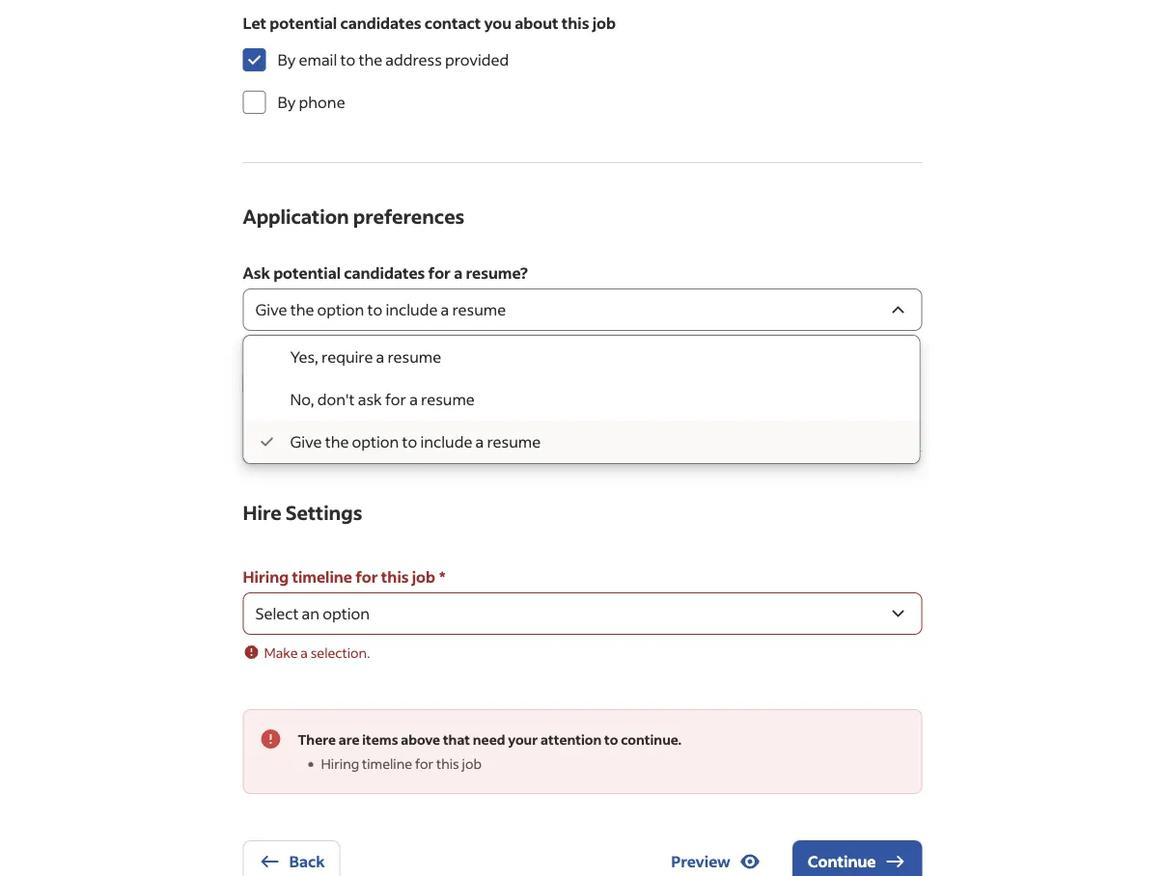 Task type: vqa. For each thing, say whether or not it's contained in the screenshot.
the leftmost Give
yes



Task type: describe. For each thing, give the bounding box(es) containing it.
timeline inside there are items above that need your attention to continue. hiring timeline for this job
[[362, 756, 412, 773]]

to inside option
[[402, 433, 417, 452]]

encouraged
[[512, 374, 599, 393]]

the inside option
[[325, 433, 349, 452]]

0 vertical spatial job
[[593, 14, 616, 33]]

hiring timeline for this job *
[[243, 568, 445, 588]]

application preferences
[[243, 204, 465, 229]]

items
[[362, 732, 398, 749]]

a right make
[[301, 645, 308, 662]]

apply
[[620, 374, 659, 393]]

by for by email to the address provided
[[278, 50, 296, 70]]

selection.
[[311, 645, 370, 662]]

a inside popup button
[[441, 300, 449, 320]]

a right ask on the left top
[[410, 390, 418, 410]]

email
[[299, 50, 337, 70]]

above
[[401, 732, 440, 749]]

for inside list box
[[385, 390, 407, 410]]

0 vertical spatial the
[[359, 50, 382, 70]]

0 horizontal spatial timeline
[[292, 568, 352, 588]]

preview button
[[656, 842, 777, 877]]

for left resume?
[[428, 264, 451, 283]]

about
[[515, 14, 559, 33]]

make a selection.
[[264, 645, 370, 662]]

hire
[[243, 501, 282, 526]]

to inside there are items above that need your attention to continue. hiring timeline for this job
[[604, 732, 618, 749]]

give the option to include a resume inside option
[[290, 433, 541, 452]]

contact
[[425, 14, 481, 33]]

give inside popup button
[[255, 300, 287, 320]]

people
[[278, 374, 326, 393]]

with
[[329, 374, 361, 393]]

option inside option
[[352, 433, 399, 452]]

give inside option
[[290, 433, 322, 452]]

back
[[289, 853, 325, 872]]

potential for let
[[270, 14, 337, 33]]

for inside there are items above that need your attention to continue. hiring timeline for this job
[[415, 756, 434, 773]]

People with a criminal record are encouraged to apply checkbox
[[243, 372, 266, 395]]

the inside popup button
[[290, 300, 314, 320]]

hiring inside there are items above that need your attention to continue. hiring timeline for this job
[[321, 756, 359, 773]]

resume inside popup button
[[452, 300, 506, 320]]

a right require
[[376, 348, 385, 367]]

option inside popup button
[[317, 300, 364, 320]]

attention
[[541, 732, 602, 749]]

continue.
[[621, 732, 682, 749]]

resume right ask on the left top
[[421, 390, 475, 410]]

0 vertical spatial are
[[486, 374, 509, 393]]

potential for ask
[[273, 264, 341, 283]]

there are items above that need your attention to continue. hiring timeline for this job
[[298, 732, 682, 773]]

error image
[[243, 645, 260, 662]]

there
[[298, 732, 336, 749]]

you
[[484, 14, 512, 33]]

to right email
[[340, 50, 356, 70]]

preferences
[[353, 204, 465, 229]]

job inside there are items above that need your attention to continue. hiring timeline for this job
[[462, 756, 482, 773]]

ask
[[358, 390, 382, 410]]



Task type: locate. For each thing, give the bounding box(es) containing it.
the left the address
[[359, 50, 382, 70]]

continue button
[[793, 842, 923, 877]]

to left apply
[[602, 374, 617, 393]]

1 vertical spatial this
[[381, 568, 409, 588]]

hiring down there
[[321, 756, 359, 773]]

no,
[[290, 390, 314, 410]]

1 vertical spatial job
[[412, 568, 435, 588]]

potential right ask
[[273, 264, 341, 283]]

1 vertical spatial by
[[278, 93, 296, 112]]

0 horizontal spatial the
[[290, 300, 314, 320]]

let
[[243, 14, 267, 33]]

timeline down settings
[[292, 568, 352, 588]]

people with a criminal record are encouraged to apply
[[278, 374, 659, 393]]

resume down the encouraged
[[487, 433, 541, 452]]

this inside there are items above that need your attention to continue. hiring timeline for this job
[[436, 756, 459, 773]]

back button
[[243, 842, 340, 877]]

to left continue.
[[604, 732, 618, 749]]

hiring down hire
[[243, 568, 289, 588]]

2 horizontal spatial this
[[562, 14, 589, 33]]

ask
[[243, 264, 270, 283]]

by left phone
[[278, 93, 296, 112]]

to inside popup button
[[367, 300, 383, 320]]

give the option to include a resume button
[[243, 289, 923, 332]]

a down the ask potential candidates for a resume?
[[441, 300, 449, 320]]

to
[[340, 50, 356, 70], [367, 300, 383, 320], [602, 374, 617, 393], [402, 433, 417, 452], [604, 732, 618, 749]]

1 vertical spatial timeline
[[362, 756, 412, 773]]

0 vertical spatial potential
[[270, 14, 337, 33]]

give
[[255, 300, 287, 320], [290, 433, 322, 452]]

0 vertical spatial by
[[278, 50, 296, 70]]

a
[[454, 264, 463, 283], [441, 300, 449, 320], [376, 348, 385, 367], [364, 374, 373, 393], [410, 390, 418, 410], [476, 433, 484, 452], [301, 645, 308, 662]]

option
[[317, 300, 364, 320], [352, 433, 399, 452]]

0 horizontal spatial give
[[255, 300, 287, 320]]

preview
[[671, 853, 731, 872]]

potential up email
[[270, 14, 337, 33]]

0 vertical spatial include
[[386, 300, 438, 320]]

0 vertical spatial hiring
[[243, 568, 289, 588]]

include
[[386, 300, 438, 320], [421, 433, 473, 452]]

0 vertical spatial timeline
[[292, 568, 352, 588]]

yes,
[[290, 348, 319, 367]]

1 horizontal spatial hiring
[[321, 756, 359, 773]]

timeline down items in the bottom left of the page
[[362, 756, 412, 773]]

1 horizontal spatial are
[[486, 374, 509, 393]]

are inside there are items above that need your attention to continue. hiring timeline for this job
[[339, 732, 360, 749]]

no, don't ask for a resume
[[290, 390, 475, 410]]

don't
[[317, 390, 355, 410]]

candidates for contact
[[340, 14, 421, 33]]

address
[[386, 50, 442, 70]]

2 horizontal spatial job
[[593, 14, 616, 33]]

this left *
[[381, 568, 409, 588]]

option down ask on the left top
[[352, 433, 399, 452]]

2 vertical spatial this
[[436, 756, 459, 773]]

0 vertical spatial give the option to include a resume
[[255, 300, 506, 320]]

a down people with a criminal record are encouraged to apply
[[476, 433, 484, 452]]

0 horizontal spatial this
[[381, 568, 409, 588]]

the down don't
[[325, 433, 349, 452]]

require
[[322, 348, 373, 367]]

potential
[[270, 14, 337, 33], [273, 264, 341, 283]]

continue
[[808, 853, 876, 872]]

let potential candidates contact you about this job
[[243, 14, 616, 33]]

1 horizontal spatial this
[[436, 756, 459, 773]]

include inside popup button
[[386, 300, 438, 320]]

1 horizontal spatial job
[[462, 756, 482, 773]]

1 vertical spatial option
[[352, 433, 399, 452]]

2 vertical spatial the
[[325, 433, 349, 452]]

2 horizontal spatial the
[[359, 50, 382, 70]]

candidates
[[340, 14, 421, 33], [344, 264, 425, 283]]

criminal
[[376, 374, 433, 393]]

1 vertical spatial the
[[290, 300, 314, 320]]

to down the ask potential candidates for a resume?
[[367, 300, 383, 320]]

0 vertical spatial candidates
[[340, 14, 421, 33]]

are left items in the bottom left of the page
[[339, 732, 360, 749]]

resume?
[[466, 264, 528, 283]]

1 vertical spatial are
[[339, 732, 360, 749]]

resume
[[452, 300, 506, 320], [388, 348, 441, 367], [421, 390, 475, 410], [487, 433, 541, 452]]

record
[[436, 374, 483, 393]]

0 horizontal spatial are
[[339, 732, 360, 749]]

by for by phone
[[278, 93, 296, 112]]

candidates up by email to the address provided
[[340, 14, 421, 33]]

option up require
[[317, 300, 364, 320]]

a left resume?
[[454, 264, 463, 283]]

include inside option
[[421, 433, 473, 452]]

0 vertical spatial option
[[317, 300, 364, 320]]

for right ask on the left top
[[385, 390, 407, 410]]

hire settings
[[243, 501, 362, 526]]

give the option to include a resume option
[[244, 421, 920, 464]]

None checkbox
[[243, 49, 266, 72]]

1 horizontal spatial timeline
[[362, 756, 412, 773]]

*
[[439, 568, 445, 588]]

job right about
[[593, 14, 616, 33]]

yes, require a resume
[[290, 348, 441, 367]]

give the option to include a resume inside popup button
[[255, 300, 506, 320]]

by email to the address provided
[[278, 50, 509, 70]]

the up yes,
[[290, 300, 314, 320]]

0 vertical spatial this
[[562, 14, 589, 33]]

for
[[428, 264, 451, 283], [385, 390, 407, 410], [356, 568, 378, 588], [415, 756, 434, 773]]

resume down resume?
[[452, 300, 506, 320]]

are right record
[[486, 374, 509, 393]]

by
[[278, 50, 296, 70], [278, 93, 296, 112]]

job left *
[[412, 568, 435, 588]]

hiring
[[243, 568, 289, 588], [321, 756, 359, 773]]

this
[[562, 14, 589, 33], [381, 568, 409, 588], [436, 756, 459, 773]]

0 horizontal spatial hiring
[[243, 568, 289, 588]]

give down ask
[[255, 300, 287, 320]]

for down above
[[415, 756, 434, 773]]

give down no,
[[290, 433, 322, 452]]

application
[[243, 204, 349, 229]]

your
[[508, 732, 538, 749]]

by left email
[[278, 50, 296, 70]]

this down that
[[436, 756, 459, 773]]

include down the ask potential candidates for a resume?
[[386, 300, 438, 320]]

settings
[[286, 501, 362, 526]]

1 vertical spatial give
[[290, 433, 322, 452]]

ask potential candidates for a resume? list box
[[244, 337, 920, 464]]

a right with
[[364, 374, 373, 393]]

2 by from the top
[[278, 93, 296, 112]]

to down no, don't ask for a resume
[[402, 433, 417, 452]]

for left *
[[356, 568, 378, 588]]

that
[[443, 732, 470, 749]]

give the option to include a resume down no, don't ask for a resume
[[290, 433, 541, 452]]

1 by from the top
[[278, 50, 296, 70]]

1 horizontal spatial the
[[325, 433, 349, 452]]

None checkbox
[[243, 91, 266, 114]]

provided
[[445, 50, 509, 70]]

resume inside option
[[487, 433, 541, 452]]

group containing there are items above that need your attention to continue.
[[243, 710, 923, 795]]

resume up criminal
[[388, 348, 441, 367]]

ask potential candidates for a resume?
[[243, 264, 528, 283]]

include down record
[[421, 433, 473, 452]]

1 vertical spatial candidates
[[344, 264, 425, 283]]

1 vertical spatial hiring
[[321, 756, 359, 773]]

a inside option
[[476, 433, 484, 452]]

need
[[473, 732, 505, 749]]

the
[[359, 50, 382, 70], [290, 300, 314, 320], [325, 433, 349, 452]]

by phone
[[278, 93, 345, 112]]

candidates for for
[[344, 264, 425, 283]]

give the option to include a resume down the ask potential candidates for a resume?
[[255, 300, 506, 320]]

1 vertical spatial potential
[[273, 264, 341, 283]]

phone
[[299, 93, 345, 112]]

make
[[264, 645, 298, 662]]

2 vertical spatial job
[[462, 756, 482, 773]]

this right about
[[562, 14, 589, 33]]

job
[[593, 14, 616, 33], [412, 568, 435, 588], [462, 756, 482, 773]]

candidates down preferences
[[344, 264, 425, 283]]

timeline
[[292, 568, 352, 588], [362, 756, 412, 773]]

0 vertical spatial give
[[255, 300, 287, 320]]

are
[[486, 374, 509, 393], [339, 732, 360, 749]]

job down that
[[462, 756, 482, 773]]

group
[[243, 710, 923, 795]]

1 horizontal spatial give
[[290, 433, 322, 452]]

0 horizontal spatial job
[[412, 568, 435, 588]]

1 vertical spatial include
[[421, 433, 473, 452]]

1 vertical spatial give the option to include a resume
[[290, 433, 541, 452]]

give the option to include a resume
[[255, 300, 506, 320], [290, 433, 541, 452]]



